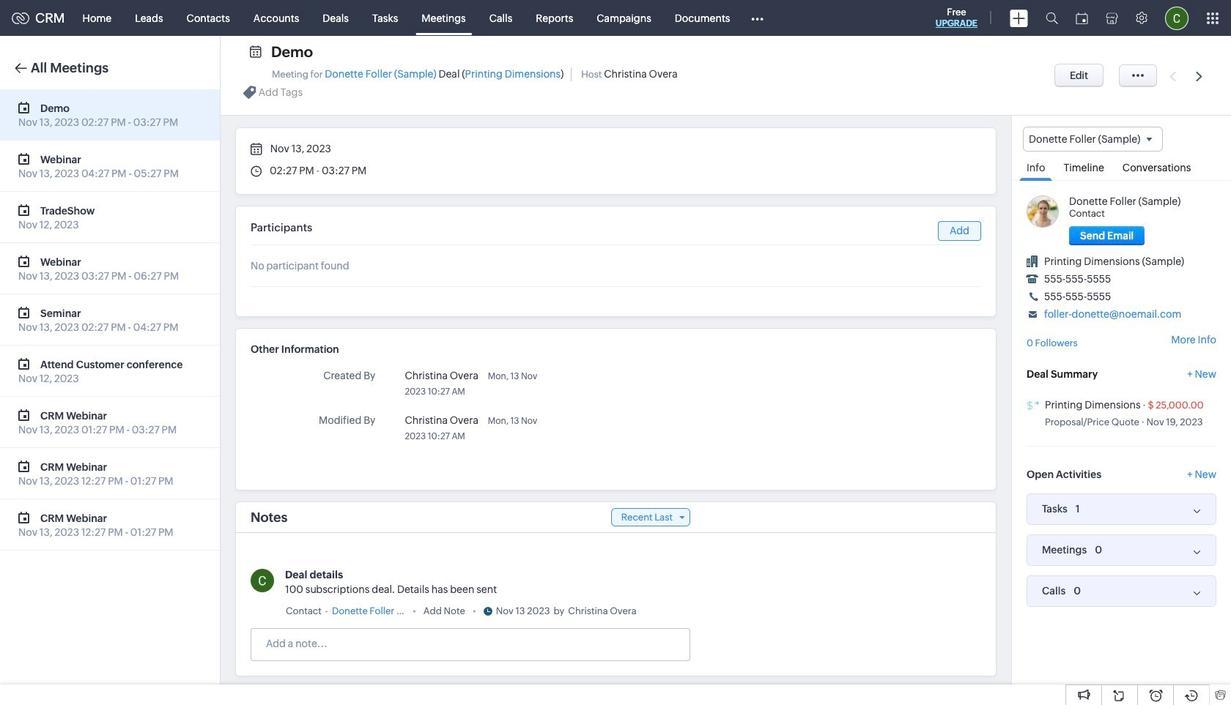 Task type: vqa. For each thing, say whether or not it's contained in the screenshot.
Associates
no



Task type: describe. For each thing, give the bounding box(es) containing it.
search image
[[1046, 12, 1058, 24]]

previous record image
[[1170, 71, 1176, 81]]

profile image
[[1165, 6, 1189, 30]]

Other Modules field
[[742, 6, 773, 30]]

calendar image
[[1076, 12, 1088, 24]]



Task type: locate. For each thing, give the bounding box(es) containing it.
Add a note... field
[[251, 637, 689, 651]]

next record image
[[1196, 71, 1205, 81]]

create menu element
[[1001, 0, 1037, 36]]

None button
[[1055, 64, 1104, 87], [1069, 227, 1145, 246], [1055, 64, 1104, 87], [1069, 227, 1145, 246]]

profile element
[[1156, 0, 1197, 36]]

search element
[[1037, 0, 1067, 36]]

create menu image
[[1010, 9, 1028, 27]]

None field
[[1023, 127, 1163, 152]]

logo image
[[12, 12, 29, 24]]



